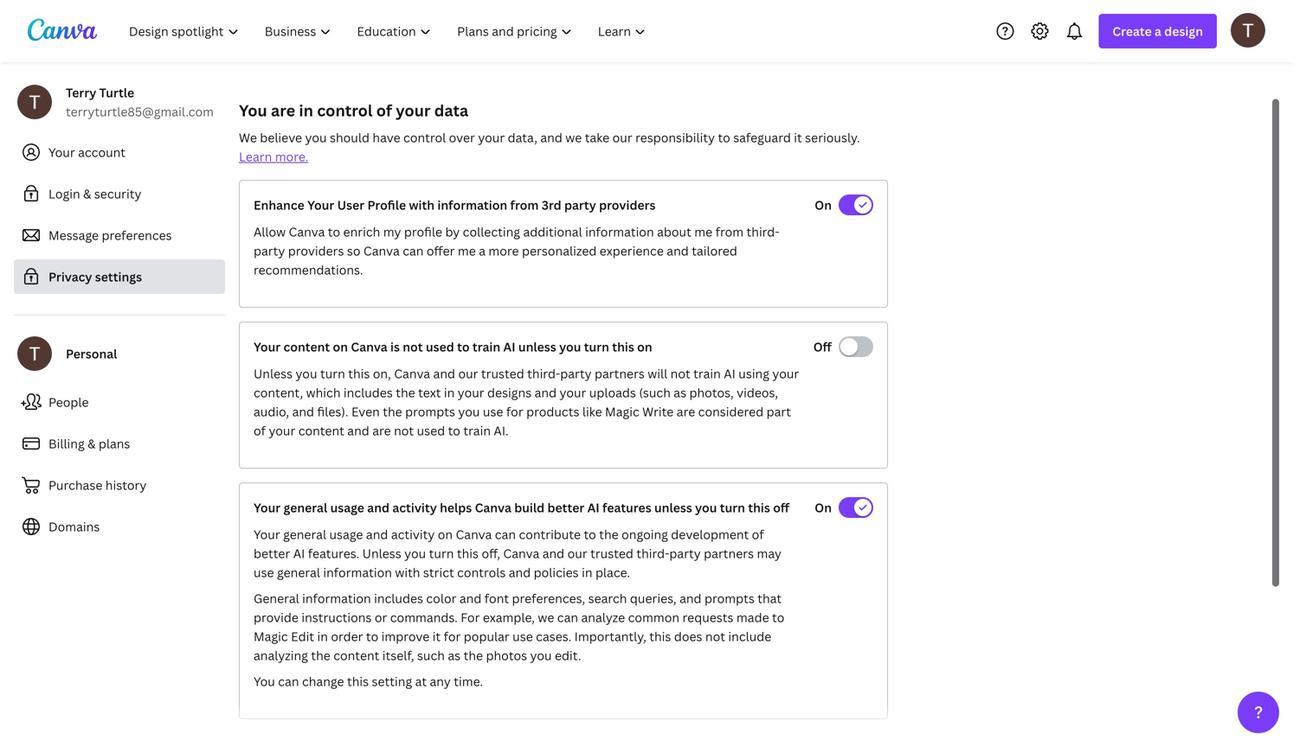 Task type: vqa. For each thing, say whether or not it's contained in the screenshot.
You are in control of your data You
yes



Task type: describe. For each thing, give the bounding box(es) containing it.
provide
[[254, 610, 299, 626]]

ai left features
[[587, 500, 600, 516]]

includes inside general information includes color and font preferences, search queries, and prompts that provide instructions or commands. for example, we can analyze common requests made to magic edit in order to improve it for popular use cases. importantly, this does not include analyzing the content itself, such as the photos you edit.
[[374, 591, 423, 607]]

the down popular
[[464, 648, 483, 664]]

and left helps
[[367, 500, 390, 516]]

more
[[489, 243, 519, 259]]

domains link
[[14, 510, 225, 544]]

take
[[585, 129, 610, 146]]

collecting
[[463, 224, 520, 240]]

partners inside unless you turn this on, canva and our trusted third-party partners will not train ai using your content, which includes the text in your designs and your uploads (such as photos, videos, audio, and files). even the prompts you use for products like magic write are considered part of your content and are not used to train ai.
[[595, 366, 645, 382]]

our inside unless you turn this on, canva and our trusted third-party partners will not train ai using your content, which includes the text in your designs and your uploads (such as photos, videos, audio, and files). even the prompts you use for products like magic write are considered part of your content and are not used to train ai.
[[458, 366, 478, 382]]

so
[[347, 243, 361, 259]]

helps
[[440, 500, 472, 516]]

unless inside unless you turn this on, canva and our trusted third-party partners will not train ai using your content, which includes the text in your designs and your uploads (such as photos, videos, audio, and files). even the prompts you use for products like magic write are considered part of your content and are not used to train ai.
[[254, 366, 293, 382]]

instructions
[[302, 610, 372, 626]]

off,
[[482, 546, 500, 562]]

learn
[[239, 148, 272, 165]]

to inside unless you turn this on, canva and our trusted third-party partners will not train ai using your content, which includes the text in your designs and your uploads (such as photos, videos, audio, and files). even the prompts you use for products like magic write are considered part of your content and are not used to train ai.
[[448, 423, 460, 439]]

example,
[[483, 610, 535, 626]]

and inside allow canva to enrich my profile by collecting additional information about me from third- party providers so canva can offer me a more personalized experience and tailored recommendations.
[[667, 243, 689, 259]]

importantly,
[[574, 629, 646, 645]]

information inside general information includes color and font preferences, search queries, and prompts that provide instructions or commands. for example, we can analyze common requests made to magic edit in order to improve it for popular use cases. importantly, this does not include analyzing the content itself, such as the photos you edit.
[[302, 591, 371, 607]]

as inside unless you turn this on, canva and our trusted third-party partners will not train ai using your content, which includes the text in your designs and your uploads (such as photos, videos, audio, and files). even the prompts you use for products like magic write are considered part of your content and are not used to train ai.
[[674, 385, 686, 401]]

preferences
[[102, 227, 172, 244]]

trusted inside your general usage and activity on canva can contribute to the ongoing development of better ai features. unless you turn this off, canva and our trusted third-party partners may use general information with strict controls and policies in place.
[[590, 546, 634, 562]]

enrich
[[343, 224, 380, 240]]

to inside we believe you should have control over your data, and we take our responsibility to safeguard it seriously. learn more.
[[718, 129, 730, 146]]

1 vertical spatial are
[[677, 404, 695, 420]]

ai up designs
[[503, 339, 516, 355]]

unless you turn this on, canva and our trusted third-party partners will not train ai using your content, which includes the text in your designs and your uploads (such as photos, videos, audio, and files). even the prompts you use for products like magic write are considered part of your content and are not used to train ai.
[[254, 366, 799, 439]]

our inside your general usage and activity on canva can contribute to the ongoing development of better ai features. unless you turn this off, canva and our trusted third-party partners may use general information with strict controls and policies in place.
[[567, 546, 587, 562]]

this inside your general usage and activity on canva can contribute to the ongoing development of better ai features. unless you turn this off, canva and our trusted third-party partners may use general information with strict controls and policies in place.
[[457, 546, 479, 562]]

seriously.
[[805, 129, 860, 146]]

top level navigation element
[[118, 14, 661, 48]]

2 vertical spatial are
[[372, 423, 391, 439]]

0 vertical spatial better
[[547, 500, 584, 516]]

0 horizontal spatial unless
[[518, 339, 556, 355]]

files).
[[317, 404, 348, 420]]

canva right allow at the top left of the page
[[289, 224, 325, 240]]

this left off
[[748, 500, 770, 516]]

message
[[48, 227, 99, 244]]

3rd
[[542, 197, 561, 213]]

general
[[254, 591, 299, 607]]

privacy settings
[[48, 269, 142, 285]]

your up have
[[396, 100, 431, 121]]

history
[[105, 477, 147, 494]]

canva right off,
[[503, 546, 539, 562]]

not down is
[[394, 423, 414, 439]]

of inside unless you turn this on, canva and our trusted third-party partners will not train ai using your content, which includes the text in your designs and your uploads (such as photos, videos, audio, and files). even the prompts you use for products like magic write are considered part of your content and are not used to train ai.
[[254, 423, 266, 439]]

and up 'for'
[[459, 591, 482, 607]]

includes inside unless you turn this on, canva and our trusted third-party partners will not train ai using your content, which includes the text in your designs and your uploads (such as photos, videos, audio, and files). even the prompts you use for products like magic write are considered part of your content and are not used to train ai.
[[344, 385, 393, 401]]

does
[[674, 629, 702, 645]]

2 vertical spatial general
[[277, 565, 320, 581]]

create a design
[[1113, 23, 1203, 39]]

not right is
[[403, 339, 423, 355]]

and down the which
[[292, 404, 314, 420]]

to inside allow canva to enrich my profile by collecting additional information about me from third- party providers so canva can offer me a more personalized experience and tailored recommendations.
[[328, 224, 340, 240]]

people
[[48, 394, 89, 411]]

on,
[[373, 366, 391, 382]]

you up development
[[695, 500, 717, 516]]

canva left build
[[475, 500, 511, 516]]

edit
[[291, 629, 314, 645]]

should
[[330, 129, 370, 146]]

use inside unless you turn this on, canva and our trusted third-party partners will not train ai using your content, which includes the text in your designs and your uploads (such as photos, videos, audio, and files). even the prompts you use for products like magic write are considered part of your content and are not used to train ai.
[[483, 404, 503, 420]]

information inside allow canva to enrich my profile by collecting additional information about me from third- party providers so canva can offer me a more personalized experience and tailored recommendations.
[[585, 224, 654, 240]]

better inside your general usage and activity on canva can contribute to the ongoing development of better ai features. unless you turn this off, canva and our trusted third-party partners may use general information with strict controls and policies in place.
[[254, 546, 290, 562]]

turn up uploads
[[584, 339, 609, 355]]

search
[[588, 591, 627, 607]]

features.
[[308, 546, 359, 562]]

login
[[48, 186, 80, 202]]

and down even
[[347, 423, 369, 439]]

analyzing
[[254, 648, 308, 664]]

considered
[[698, 404, 764, 420]]

a inside allow canva to enrich my profile by collecting additional information about me from third- party providers so canva can offer me a more personalized experience and tailored recommendations.
[[479, 243, 486, 259]]

this left setting
[[347, 674, 369, 690]]

change
[[302, 674, 344, 690]]

billing & plans
[[48, 436, 130, 452]]

strict
[[423, 565, 454, 581]]

ai inside unless you turn this on, canva and our trusted third-party partners will not train ai using your content, which includes the text in your designs and your uploads (such as photos, videos, audio, and files). even the prompts you use for products like magic write are considered part of your content and are not used to train ai.
[[724, 366, 736, 382]]

text
[[418, 385, 441, 401]]

0 vertical spatial control
[[317, 100, 373, 121]]

and up requests
[[680, 591, 702, 607]]

believe
[[260, 129, 302, 146]]

even
[[351, 404, 380, 420]]

(such
[[639, 385, 671, 401]]

your for your account
[[48, 144, 75, 161]]

control inside we believe you should have control over your data, and we take our responsibility to safeguard it seriously. learn more.
[[403, 129, 446, 146]]

information inside your general usage and activity on canva can contribute to the ongoing development of better ai features. unless you turn this off, canva and our trusted third-party partners may use general information with strict controls and policies in place.
[[323, 565, 392, 581]]

enhance
[[254, 197, 304, 213]]

policies
[[534, 565, 579, 581]]

your for your general usage and activity helps canva build better ai features unless you turn this off
[[254, 500, 281, 516]]

to down that
[[772, 610, 785, 626]]

by
[[445, 224, 460, 240]]

ai.
[[494, 423, 509, 439]]

0 vertical spatial are
[[271, 100, 295, 121]]

profile
[[367, 197, 406, 213]]

it inside we believe you should have control over your data, and we take our responsibility to safeguard it seriously. learn more.
[[794, 129, 802, 146]]

turtle
[[99, 84, 134, 101]]

you can change this setting at any time.
[[254, 674, 483, 690]]

canva up off,
[[456, 527, 492, 543]]

contribute
[[519, 527, 581, 543]]

security
[[94, 186, 141, 202]]

time.
[[454, 674, 483, 690]]

for inside general information includes color and font preferences, search queries, and prompts that provide instructions or commands. for example, we can analyze common requests made to magic edit in order to improve it for popular use cases. importantly, this does not include analyzing the content itself, such as the photos you edit.
[[444, 629, 461, 645]]

0 horizontal spatial on
[[333, 339, 348, 355]]

0 vertical spatial me
[[694, 224, 713, 240]]

not right will
[[671, 366, 691, 382]]

place.
[[595, 565, 630, 581]]

canva down "my"
[[363, 243, 400, 259]]

activity for helps
[[392, 500, 437, 516]]

unless inside your general usage and activity on canva can contribute to the ongoing development of better ai features. unless you turn this off, canva and our trusted third-party partners may use general information with strict controls and policies in place.
[[362, 546, 401, 562]]

it inside general information includes color and font preferences, search queries, and prompts that provide instructions or commands. for example, we can analyze common requests made to magic edit in order to improve it for popular use cases. importantly, this does not include analyzing the content itself, such as the photos you edit.
[[433, 629, 441, 645]]

1 horizontal spatial unless
[[654, 500, 692, 516]]

you down your content on canva is not used to train ai unless you turn this on
[[458, 404, 480, 420]]

the up change
[[311, 648, 330, 664]]

on for enhance your user profile with information from 3rd party providers
[[815, 197, 832, 213]]

at
[[415, 674, 427, 690]]

analyze
[[581, 610, 625, 626]]

the right even
[[383, 404, 402, 420]]

information up collecting
[[437, 197, 507, 213]]

off
[[773, 500, 790, 516]]

2 horizontal spatial on
[[637, 339, 652, 355]]

designs
[[487, 385, 532, 401]]

in up the "believe"
[[299, 100, 313, 121]]

order
[[331, 629, 363, 645]]

third- inside unless you turn this on, canva and our trusted third-party partners will not train ai using your content, which includes the text in your designs and your uploads (such as photos, videos, audio, and files). even the prompts you use for products like magic write are considered part of your content and are not used to train ai.
[[527, 366, 560, 382]]

we inside general information includes color and font preferences, search queries, and prompts that provide instructions or commands. for example, we can analyze common requests made to magic edit in order to improve it for popular use cases. importantly, this does not include analyzing the content itself, such as the photos you edit.
[[538, 610, 554, 626]]

purchase history
[[48, 477, 147, 494]]

can down analyzing
[[278, 674, 299, 690]]

we inside we believe you should have control over your data, and we take our responsibility to safeguard it seriously. learn more.
[[565, 129, 582, 146]]

to inside your general usage and activity on canva can contribute to the ongoing development of better ai features. unless you turn this off, canva and our trusted third-party partners may use general information with strict controls and policies in place.
[[584, 527, 596, 543]]

data,
[[508, 129, 537, 146]]

account
[[78, 144, 126, 161]]

use inside your general usage and activity on canva can contribute to the ongoing development of better ai features. unless you turn this off, canva and our trusted third-party partners may use general information with strict controls and policies in place.
[[254, 565, 274, 581]]

and up or
[[366, 527, 388, 543]]

you up the which
[[296, 366, 317, 382]]

turn inside unless you turn this on, canva and our trusted third-party partners will not train ai using your content, which includes the text in your designs and your uploads (such as photos, videos, audio, and files). even the prompts you use for products like magic write are considered part of your content and are not used to train ai.
[[320, 366, 345, 382]]

controls
[[457, 565, 506, 581]]

your general usage and activity helps canva build better ai features unless you turn this off
[[254, 500, 790, 516]]

activity for on
[[391, 527, 435, 543]]

this inside unless you turn this on, canva and our trusted third-party partners will not train ai using your content, which includes the text in your designs and your uploads (such as photos, videos, audio, and files). even the prompts you use for products like magic write are considered part of your content and are not used to train ai.
[[348, 366, 370, 382]]

queries,
[[630, 591, 677, 607]]

1 vertical spatial me
[[458, 243, 476, 259]]

canva left is
[[351, 339, 387, 355]]

can inside general information includes color and font preferences, search queries, and prompts that provide instructions or commands. for example, we can analyze common requests made to magic edit in order to improve it for popular use cases. importantly, this does not include analyzing the content itself, such as the photos you edit.
[[557, 610, 578, 626]]

ai inside your general usage and activity on canva can contribute to the ongoing development of better ai features. unless you turn this off, canva and our trusted third-party partners may use general information with strict controls and policies in place.
[[293, 546, 305, 562]]

and up font
[[509, 565, 531, 581]]

recommendations.
[[254, 262, 363, 278]]

terry turtle terryturtle85@gmail.com
[[66, 84, 214, 120]]

you for you can change this setting at any time.
[[254, 674, 275, 690]]

design
[[1164, 23, 1203, 39]]

prompts inside general information includes color and font preferences, search queries, and prompts that provide instructions or commands. for example, we can analyze common requests made to magic edit in order to improve it for popular use cases. importantly, this does not include analyzing the content itself, such as the photos you edit.
[[705, 591, 755, 607]]

0 vertical spatial providers
[[599, 197, 656, 213]]

party inside your general usage and activity on canva can contribute to the ongoing development of better ai features. unless you turn this off, canva and our trusted third-party partners may use general information with strict controls and policies in place.
[[669, 546, 701, 562]]

part
[[767, 404, 791, 420]]

we
[[239, 129, 257, 146]]

photos
[[486, 648, 527, 664]]

from inside allow canva to enrich my profile by collecting additional information about me from third- party providers so canva can offer me a more personalized experience and tailored recommendations.
[[715, 224, 744, 240]]

allow
[[254, 224, 286, 240]]

can inside allow canva to enrich my profile by collecting additional information about me from third- party providers so canva can offer me a more personalized experience and tailored recommendations.
[[403, 243, 424, 259]]

& for billing
[[88, 436, 96, 452]]

plans
[[99, 436, 130, 452]]



Task type: locate. For each thing, give the bounding box(es) containing it.
settings
[[95, 269, 142, 285]]

privacy settings link
[[14, 260, 225, 294]]

in inside your general usage and activity on canva can contribute to the ongoing development of better ai features. unless you turn this off, canva and our trusted third-party partners may use general information with strict controls and policies in place.
[[582, 565, 592, 581]]

ai
[[503, 339, 516, 355], [724, 366, 736, 382], [587, 500, 600, 516], [293, 546, 305, 562]]

prompts inside unless you turn this on, canva and our trusted third-party partners will not train ai using your content, which includes the text in your designs and your uploads (such as photos, videos, audio, and files). even the prompts you use for products like magic write are considered part of your content and are not used to train ai.
[[405, 404, 455, 420]]

2 vertical spatial content
[[333, 648, 379, 664]]

1 vertical spatial third-
[[527, 366, 560, 382]]

are down even
[[372, 423, 391, 439]]

prompts up requests
[[705, 591, 755, 607]]

better
[[547, 500, 584, 516], [254, 546, 290, 562]]

2 horizontal spatial use
[[513, 629, 533, 645]]

use down example,
[[513, 629, 533, 645]]

1 vertical spatial usage
[[329, 527, 363, 543]]

can up the cases.
[[557, 610, 578, 626]]

not inside general information includes color and font preferences, search queries, and prompts that provide instructions or commands. for example, we can analyze common requests made to magic edit in order to improve it for popular use cases. importantly, this does not include analyzing the content itself, such as the photos you edit.
[[705, 629, 725, 645]]

1 vertical spatial activity
[[391, 527, 435, 543]]

1 vertical spatial content
[[298, 423, 344, 439]]

1 vertical spatial control
[[403, 129, 446, 146]]

general for your general usage and activity on canva can contribute to the ongoing development of better ai features. unless you turn this off, canva and our trusted third-party partners may use general information with strict controls and policies in place.
[[283, 527, 326, 543]]

used inside unless you turn this on, canva and our trusted third-party partners will not train ai using your content, which includes the text in your designs and your uploads (such as photos, videos, audio, and files). even the prompts you use for products like magic write are considered part of your content and are not used to train ai.
[[417, 423, 445, 439]]

experience
[[600, 243, 664, 259]]

and inside we believe you should have control over your data, and we take our responsibility to safeguard it seriously. learn more.
[[540, 129, 562, 146]]

1 horizontal spatial trusted
[[590, 546, 634, 562]]

1 horizontal spatial we
[[565, 129, 582, 146]]

1 horizontal spatial for
[[506, 404, 523, 420]]

popular
[[464, 629, 510, 645]]

third- inside allow canva to enrich my profile by collecting additional information about me from third- party providers so canva can offer me a more personalized experience and tailored recommendations.
[[747, 224, 780, 240]]

create a design button
[[1099, 14, 1217, 48]]

common
[[628, 610, 680, 626]]

0 vertical spatial you
[[239, 100, 267, 121]]

content inside unless you turn this on, canva and our trusted third-party partners will not train ai using your content, which includes the text in your designs and your uploads (such as photos, videos, audio, and files). even the prompts you use for products like magic write are considered part of your content and are not used to train ai.
[[298, 423, 344, 439]]

font
[[485, 591, 509, 607]]

have
[[373, 129, 400, 146]]

trusted inside unless you turn this on, canva and our trusted third-party partners will not train ai using your content, which includes the text in your designs and your uploads (such as photos, videos, audio, and files). even the prompts you use for products like magic write are considered part of your content and are not used to train ai.
[[481, 366, 524, 382]]

unless up designs
[[518, 339, 556, 355]]

0 vertical spatial unless
[[254, 366, 293, 382]]

such
[[417, 648, 445, 664]]

0 vertical spatial trusted
[[481, 366, 524, 382]]

1 horizontal spatial it
[[794, 129, 802, 146]]

0 horizontal spatial as
[[448, 648, 461, 664]]

commands.
[[390, 610, 458, 626]]

personalized
[[522, 243, 597, 259]]

in right the edit
[[317, 629, 328, 645]]

you inside your general usage and activity on canva can contribute to the ongoing development of better ai features. unless you turn this off, canva and our trusted third-party partners may use general information with strict controls and policies in place.
[[404, 546, 426, 562]]

1 vertical spatial trusted
[[590, 546, 634, 562]]

this left off,
[[457, 546, 479, 562]]

about
[[657, 224, 691, 240]]

general for your general usage and activity helps canva build better ai features unless you turn this off
[[283, 500, 327, 516]]

1 horizontal spatial prompts
[[705, 591, 755, 607]]

1 horizontal spatial partners
[[704, 546, 754, 562]]

you up the products
[[559, 339, 581, 355]]

you inside we believe you should have control over your data, and we take our responsibility to safeguard it seriously. learn more.
[[305, 129, 327, 146]]

1 vertical spatial unless
[[654, 500, 692, 516]]

privacy
[[48, 269, 92, 285]]

can
[[403, 243, 424, 259], [495, 527, 516, 543], [557, 610, 578, 626], [278, 674, 299, 690]]

and down about
[[667, 243, 689, 259]]

purchase
[[48, 477, 102, 494]]

itself,
[[382, 648, 414, 664]]

information up experience on the top of the page
[[585, 224, 654, 240]]

1 horizontal spatial our
[[567, 546, 587, 562]]

1 horizontal spatial of
[[376, 100, 392, 121]]

use up general
[[254, 565, 274, 581]]

the inside your general usage and activity on canva can contribute to the ongoing development of better ai features. unless you turn this off, canva and our trusted third-party partners may use general information with strict controls and policies in place.
[[599, 527, 619, 543]]

on down seriously.
[[815, 197, 832, 213]]

1 vertical spatial includes
[[374, 591, 423, 607]]

magic inside unless you turn this on, canva and our trusted third-party partners will not train ai using your content, which includes the text in your designs and your uploads (such as photos, videos, audio, and files). even the prompts you use for products like magic write are considered part of your content and are not used to train ai.
[[605, 404, 639, 420]]

as right such
[[448, 648, 461, 664]]

0 vertical spatial prompts
[[405, 404, 455, 420]]

in left place.
[[582, 565, 592, 581]]

audio,
[[254, 404, 289, 420]]

1 horizontal spatial magic
[[605, 404, 639, 420]]

usage for on
[[329, 527, 363, 543]]

train up photos,
[[693, 366, 721, 382]]

2 vertical spatial our
[[567, 546, 587, 562]]

in inside general information includes color and font preferences, search queries, and prompts that provide instructions or commands. for example, we can analyze common requests made to magic edit in order to improve it for popular use cases. importantly, this does not include analyzing the content itself, such as the photos you edit.
[[317, 629, 328, 645]]

canva inside unless you turn this on, canva and our trusted third-party partners will not train ai using your content, which includes the text in your designs and your uploads (such as photos, videos, audio, and files). even the prompts you use for products like magic write are considered part of your content and are not used to train ai.
[[394, 366, 430, 382]]

information down features.
[[323, 565, 392, 581]]

0 vertical spatial a
[[1155, 23, 1162, 39]]

a inside 'dropdown button'
[[1155, 23, 1162, 39]]

partners down development
[[704, 546, 754, 562]]

0 horizontal spatial it
[[433, 629, 441, 645]]

1 horizontal spatial control
[[403, 129, 446, 146]]

0 horizontal spatial from
[[510, 197, 539, 213]]

control left over
[[403, 129, 446, 146]]

0 vertical spatial from
[[510, 197, 539, 213]]

includes up even
[[344, 385, 393, 401]]

and up text
[[433, 366, 455, 382]]

1 vertical spatial of
[[254, 423, 266, 439]]

your up like
[[560, 385, 586, 401]]

your account link
[[14, 135, 225, 170]]

1 vertical spatial general
[[283, 527, 326, 543]]

terryturtle85@gmail.com
[[66, 103, 214, 120]]

1 vertical spatial &
[[88, 436, 96, 452]]

your inside your general usage and activity on canva can contribute to the ongoing development of better ai features. unless you turn this off, canva and our trusted third-party partners may use general information with strict controls and policies in place.
[[254, 527, 280, 543]]

to right contribute
[[584, 527, 596, 543]]

our
[[612, 129, 632, 146], [458, 366, 478, 382], [567, 546, 587, 562]]

party down development
[[669, 546, 701, 562]]

build
[[514, 500, 545, 516]]

our inside we believe you should have control over your data, and we take our responsibility to safeguard it seriously. learn more.
[[612, 129, 632, 146]]

the down features
[[599, 527, 619, 543]]

to right is
[[457, 339, 470, 355]]

message preferences link
[[14, 218, 225, 253]]

turn
[[584, 339, 609, 355], [320, 366, 345, 382], [720, 500, 745, 516], [429, 546, 454, 562]]

this inside general information includes color and font preferences, search queries, and prompts that provide instructions or commands. for example, we can analyze common requests made to magic edit in order to improve it for popular use cases. importantly, this does not include analyzing the content itself, such as the photos you edit.
[[649, 629, 671, 645]]

write
[[642, 404, 674, 420]]

on for your general usage and activity helps canva build better ai features unless you turn this off
[[815, 500, 832, 516]]

activity up the strict
[[391, 527, 435, 543]]

may
[[757, 546, 782, 562]]

train up designs
[[473, 339, 500, 355]]

0 vertical spatial with
[[409, 197, 435, 213]]

preferences,
[[512, 591, 585, 607]]

1 vertical spatial unless
[[362, 546, 401, 562]]

it left seriously.
[[794, 129, 802, 146]]

and up the products
[[535, 385, 557, 401]]

that
[[758, 591, 782, 607]]

0 vertical spatial content
[[283, 339, 330, 355]]

and right data,
[[540, 129, 562, 146]]

canva up text
[[394, 366, 430, 382]]

billing & plans link
[[14, 427, 225, 461]]

0 horizontal spatial prompts
[[405, 404, 455, 420]]

1 vertical spatial it
[[433, 629, 441, 645]]

third-
[[747, 224, 780, 240], [527, 366, 560, 382], [636, 546, 669, 562]]

which
[[306, 385, 341, 401]]

information up the instructions
[[302, 591, 371, 607]]

1 horizontal spatial as
[[674, 385, 686, 401]]

usage for helps
[[330, 500, 364, 516]]

trusted up designs
[[481, 366, 524, 382]]

as inside general information includes color and font preferences, search queries, and prompts that provide instructions or commands. for example, we can analyze common requests made to magic edit in order to improve it for popular use cases. importantly, this does not include analyzing the content itself, such as the photos you edit.
[[448, 648, 461, 664]]

party inside allow canva to enrich my profile by collecting additional information about me from third- party providers so canva can offer me a more personalized experience and tailored recommendations.
[[254, 243, 285, 259]]

content inside general information includes color and font preferences, search queries, and prompts that provide instructions or commands. for example, we can analyze common requests made to magic edit in order to improve it for popular use cases. importantly, this does not include analyzing the content itself, such as the photos you edit.
[[333, 648, 379, 664]]

we down preferences,
[[538, 610, 554, 626]]

can down profile
[[403, 243, 424, 259]]

in
[[299, 100, 313, 121], [444, 385, 455, 401], [582, 565, 592, 581], [317, 629, 328, 645]]

1 horizontal spatial are
[[372, 423, 391, 439]]

products
[[526, 404, 579, 420]]

we believe you should have control over your data, and we take our responsibility to safeguard it seriously. learn more.
[[239, 129, 860, 165]]

magic down uploads
[[605, 404, 639, 420]]

videos,
[[737, 385, 778, 401]]

our down your content on canva is not used to train ai unless you turn this on
[[458, 366, 478, 382]]

your down audio,
[[269, 423, 295, 439]]

to left the ai. on the left
[[448, 423, 460, 439]]

using
[[739, 366, 769, 382]]

with up profile
[[409, 197, 435, 213]]

more.
[[275, 148, 308, 165]]

0 vertical spatial unless
[[518, 339, 556, 355]]

0 horizontal spatial unless
[[254, 366, 293, 382]]

ai left features.
[[293, 546, 305, 562]]

magic inside general information includes color and font preferences, search queries, and prompts that provide instructions or commands. for example, we can analyze common requests made to magic edit in order to improve it for popular use cases. importantly, this does not include analyzing the content itself, such as the photos you edit.
[[254, 629, 288, 645]]

0 vertical spatial includes
[[344, 385, 393, 401]]

0 vertical spatial magic
[[605, 404, 639, 420]]

1 vertical spatial our
[[458, 366, 478, 382]]

1 vertical spatial prompts
[[705, 591, 755, 607]]

you up more.
[[305, 129, 327, 146]]

it up such
[[433, 629, 441, 645]]

1 horizontal spatial on
[[438, 527, 453, 543]]

setting
[[372, 674, 412, 690]]

1 vertical spatial partners
[[704, 546, 754, 562]]

as right (such
[[674, 385, 686, 401]]

1 vertical spatial as
[[448, 648, 461, 664]]

for
[[461, 610, 480, 626]]

activity
[[392, 500, 437, 516], [391, 527, 435, 543]]

your inside we believe you should have control over your data, and we take our responsibility to safeguard it seriously. learn more.
[[478, 129, 505, 146]]

on inside your general usage and activity on canva can contribute to the ongoing development of better ai features. unless you turn this off, canva and our trusted third-party partners may use general information with strict controls and policies in place.
[[438, 527, 453, 543]]

use inside general information includes color and font preferences, search queries, and prompts that provide instructions or commands. for example, we can analyze common requests made to magic edit in order to improve it for popular use cases. importantly, this does not include analyzing the content itself, such as the photos you edit.
[[513, 629, 533, 645]]

1 vertical spatial magic
[[254, 629, 288, 645]]

1 horizontal spatial better
[[547, 500, 584, 516]]

0 vertical spatial it
[[794, 129, 802, 146]]

1 vertical spatial on
[[815, 500, 832, 516]]

party right 3rd
[[564, 197, 596, 213]]

train left the ai. on the left
[[463, 423, 491, 439]]

learn more. link
[[239, 148, 308, 165]]

usage inside your general usage and activity on canva can contribute to the ongoing development of better ai features. unless you turn this off, canva and our trusted third-party partners may use general information with strict controls and policies in place.
[[329, 527, 363, 543]]

0 horizontal spatial use
[[254, 565, 274, 581]]

additional
[[523, 224, 582, 240]]

content up the which
[[283, 339, 330, 355]]

0 horizontal spatial a
[[479, 243, 486, 259]]

0 horizontal spatial third-
[[527, 366, 560, 382]]

1 vertical spatial providers
[[288, 243, 344, 259]]

your content on canva is not used to train ai unless you turn this on
[[254, 339, 652, 355]]

0 horizontal spatial magic
[[254, 629, 288, 645]]

can inside your general usage and activity on canva can contribute to the ongoing development of better ai features. unless you turn this off, canva and our trusted third-party partners may use general information with strict controls and policies in place.
[[495, 527, 516, 543]]

your right over
[[478, 129, 505, 146]]

the left text
[[396, 385, 415, 401]]

ai left using
[[724, 366, 736, 382]]

0 vertical spatial of
[[376, 100, 392, 121]]

prompts
[[405, 404, 455, 420], [705, 591, 755, 607]]

0 vertical spatial train
[[473, 339, 500, 355]]

safeguard
[[733, 129, 791, 146]]

this left the on,
[[348, 366, 370, 382]]

third- inside your general usage and activity on canva can contribute to the ongoing development of better ai features. unless you turn this off, canva and our trusted third-party partners may use general information with strict controls and policies in place.
[[636, 546, 669, 562]]

in right text
[[444, 385, 455, 401]]

a down collecting
[[479, 243, 486, 259]]

are up the "believe"
[[271, 100, 295, 121]]

1 horizontal spatial a
[[1155, 23, 1162, 39]]

for inside unless you turn this on, canva and our trusted third-party partners will not train ai using your content, which includes the text in your designs and your uploads (such as photos, videos, audio, and files). even the prompts you use for products like magic write are considered part of your content and are not used to train ai.
[[506, 404, 523, 420]]

0 horizontal spatial trusted
[[481, 366, 524, 382]]

for
[[506, 404, 523, 420], [444, 629, 461, 645]]

use up the ai. on the left
[[483, 404, 503, 420]]

used down text
[[417, 423, 445, 439]]

requests
[[683, 610, 734, 626]]

you are in control of your data
[[239, 100, 468, 121]]

you up the strict
[[404, 546, 426, 562]]

0 vertical spatial third-
[[747, 224, 780, 240]]

1 vertical spatial for
[[444, 629, 461, 645]]

turn up development
[[720, 500, 745, 516]]

2 on from the top
[[815, 500, 832, 516]]

your
[[396, 100, 431, 121], [478, 129, 505, 146], [772, 366, 799, 382], [458, 385, 484, 401], [560, 385, 586, 401], [269, 423, 295, 439]]

1 horizontal spatial use
[[483, 404, 503, 420]]

1 vertical spatial a
[[479, 243, 486, 259]]

in inside unless you turn this on, canva and our trusted third-party partners will not train ai using your content, which includes the text in your designs and your uploads (such as photos, videos, audio, and files). even the prompts you use for products like magic write are considered part of your content and are not used to train ai.
[[444, 385, 455, 401]]

will
[[648, 366, 668, 382]]

on right off
[[815, 500, 832, 516]]

ongoing
[[622, 527, 668, 543]]

me down by on the left of the page
[[458, 243, 476, 259]]

2 horizontal spatial our
[[612, 129, 632, 146]]

improve
[[381, 629, 430, 645]]

0 vertical spatial general
[[283, 500, 327, 516]]

not down requests
[[705, 629, 725, 645]]

trusted
[[481, 366, 524, 382], [590, 546, 634, 562]]

you inside general information includes color and font preferences, search queries, and prompts that provide instructions or commands. for example, we can analyze common requests made to magic edit in order to improve it for popular use cases. importantly, this does not include analyzing the content itself, such as the photos you edit.
[[530, 648, 552, 664]]

content down the order
[[333, 648, 379, 664]]

0 vertical spatial as
[[674, 385, 686, 401]]

2 horizontal spatial third-
[[747, 224, 780, 240]]

0 horizontal spatial providers
[[288, 243, 344, 259]]

a left design
[[1155, 23, 1162, 39]]

partners inside your general usage and activity on canva can contribute to the ongoing development of better ai features. unless you turn this off, canva and our trusted third-party partners may use general information with strict controls and policies in place.
[[704, 546, 754, 562]]

0 horizontal spatial partners
[[595, 366, 645, 382]]

your for your content on canva is not used to train ai unless you turn this on
[[254, 339, 281, 355]]

it
[[794, 129, 802, 146], [433, 629, 441, 645]]

activity left helps
[[392, 500, 437, 516]]

you for you are in control of your data
[[239, 100, 267, 121]]

0 vertical spatial for
[[506, 404, 523, 420]]

party
[[564, 197, 596, 213], [254, 243, 285, 259], [560, 366, 592, 382], [669, 546, 701, 562]]

& left plans
[[88, 436, 96, 452]]

2 vertical spatial third-
[[636, 546, 669, 562]]

0 horizontal spatial better
[[254, 546, 290, 562]]

you
[[239, 100, 267, 121], [254, 674, 275, 690]]

this down common
[[649, 629, 671, 645]]

your left designs
[[458, 385, 484, 401]]

with inside your general usage and activity on canva can contribute to the ongoing development of better ai features. unless you turn this off, canva and our trusted third-party partners may use general information with strict controls and policies in place.
[[395, 565, 420, 581]]

includes
[[344, 385, 393, 401], [374, 591, 423, 607]]

for down 'for'
[[444, 629, 461, 645]]

0 vertical spatial we
[[565, 129, 582, 146]]

personal
[[66, 346, 117, 362]]

canva
[[289, 224, 325, 240], [363, 243, 400, 259], [351, 339, 387, 355], [394, 366, 430, 382], [475, 500, 511, 516], [456, 527, 492, 543], [503, 546, 539, 562]]

of up the may
[[752, 527, 764, 543]]

& for login
[[83, 186, 91, 202]]

party inside unless you turn this on, canva and our trusted third-party partners will not train ai using your content, which includes the text in your designs and your uploads (such as photos, videos, audio, and files). even the prompts you use for products like magic write are considered part of your content and are not used to train ai.
[[560, 366, 592, 382]]

on up will
[[637, 339, 652, 355]]

and up the "policies"
[[542, 546, 565, 562]]

trusted up place.
[[590, 546, 634, 562]]

off
[[813, 339, 832, 355]]

0 vertical spatial &
[[83, 186, 91, 202]]

create
[[1113, 23, 1152, 39]]

0 vertical spatial usage
[[330, 500, 364, 516]]

1 vertical spatial train
[[693, 366, 721, 382]]

like
[[582, 404, 602, 420]]

2 horizontal spatial of
[[752, 527, 764, 543]]

offer
[[427, 243, 455, 259]]

of inside your general usage and activity on canva can contribute to the ongoing development of better ai features. unless you turn this off, canva and our trusted third-party partners may use general information with strict controls and policies in place.
[[752, 527, 764, 543]]

you down analyzing
[[254, 674, 275, 690]]

providers inside allow canva to enrich my profile by collecting additional information about me from third- party providers so canva can offer me a more personalized experience and tailored recommendations.
[[288, 243, 344, 259]]

unless
[[254, 366, 293, 382], [362, 546, 401, 562]]

1 vertical spatial with
[[395, 565, 420, 581]]

your right using
[[772, 366, 799, 382]]

this up uploads
[[612, 339, 634, 355]]

terry turtle image
[[1231, 13, 1265, 47]]

as
[[674, 385, 686, 401], [448, 648, 461, 664]]

2 vertical spatial train
[[463, 423, 491, 439]]

allow canva to enrich my profile by collecting additional information about me from third- party providers so canva can offer me a more personalized experience and tailored recommendations.
[[254, 224, 780, 278]]

to down or
[[366, 629, 378, 645]]

terry
[[66, 84, 96, 101]]

edit.
[[555, 648, 581, 664]]

1 horizontal spatial unless
[[362, 546, 401, 562]]

1 on from the top
[[815, 197, 832, 213]]

1 vertical spatial you
[[254, 674, 275, 690]]

your for your general usage and activity on canva can contribute to the ongoing development of better ai features. unless you turn this off, canva and our trusted third-party partners may use general information with strict controls and policies in place.
[[254, 527, 280, 543]]

we left "take"
[[565, 129, 582, 146]]

features
[[602, 500, 651, 516]]

1 horizontal spatial from
[[715, 224, 744, 240]]

0 vertical spatial used
[[426, 339, 454, 355]]

our right "take"
[[612, 129, 632, 146]]

0 horizontal spatial of
[[254, 423, 266, 439]]

billing
[[48, 436, 85, 452]]

magic down provide
[[254, 629, 288, 645]]

the
[[396, 385, 415, 401], [383, 404, 402, 420], [599, 527, 619, 543], [311, 648, 330, 664], [464, 648, 483, 664]]

turn inside your general usage and activity on canva can contribute to the ongoing development of better ai features. unless you turn this off, canva and our trusted third-party partners may use general information with strict controls and policies in place.
[[429, 546, 454, 562]]

0 horizontal spatial our
[[458, 366, 478, 382]]

color
[[426, 591, 457, 607]]

party up uploads
[[560, 366, 592, 382]]

of down audio,
[[254, 423, 266, 439]]

activity inside your general usage and activity on canva can contribute to the ongoing development of better ai features. unless you turn this off, canva and our trusted third-party partners may use general information with strict controls and policies in place.
[[391, 527, 435, 543]]

login & security link
[[14, 177, 225, 211]]

me up tailored at the top right of page
[[694, 224, 713, 240]]

0 vertical spatial on
[[815, 197, 832, 213]]

partners up uploads
[[595, 366, 645, 382]]

2 vertical spatial use
[[513, 629, 533, 645]]

0 horizontal spatial for
[[444, 629, 461, 645]]

providers
[[599, 197, 656, 213], [288, 243, 344, 259]]



